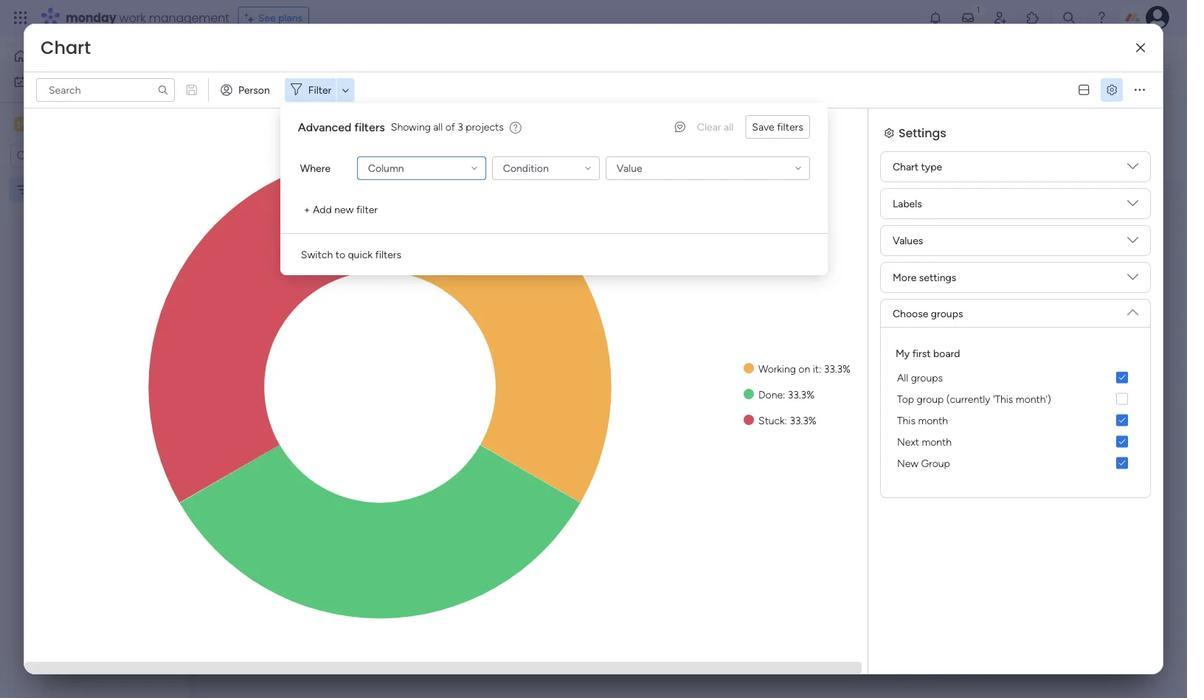 Task type: vqa. For each thing, say whether or not it's contained in the screenshot.
3
yes



Task type: describe. For each thing, give the bounding box(es) containing it.
board inside heading
[[934, 347, 960, 359]]

top
[[897, 393, 914, 405]]

done
[[759, 388, 783, 401]]

my first board heading
[[896, 345, 960, 361]]

v2 split view image
[[1079, 85, 1089, 95]]

see plans button
[[238, 7, 309, 29]]

choose groups
[[893, 307, 963, 320]]

chart inside main content
[[243, 200, 281, 218]]

My first board field
[[224, 48, 349, 73]]

filters for save
[[777, 121, 803, 133]]

value
[[617, 162, 642, 175]]

more dots image
[[1135, 85, 1145, 95]]

Search in workspace field
[[31, 148, 123, 165]]

board inside list box
[[72, 183, 99, 196]]

search image
[[157, 84, 169, 96]]

1 horizontal spatial person
[[512, 92, 544, 105]]

month for next month
[[922, 435, 952, 448]]

new project
[[229, 92, 287, 105]]

angle down image
[[300, 93, 307, 104]]

new for new group
[[897, 457, 919, 469]]

where
[[300, 162, 331, 175]]

first inside list box
[[51, 183, 70, 196]]

main workspace
[[34, 117, 121, 131]]

my first board element containing top group (currently 'this month')
[[893, 388, 1139, 410]]

workspace
[[63, 117, 121, 131]]

new group
[[897, 457, 950, 469]]

showing
[[391, 121, 431, 133]]

my first board group containing this month
[[893, 410, 1139, 474]]

: for done : 33.3%
[[783, 388, 785, 401]]

my first board inside my first board field
[[228, 48, 346, 73]]

groups for choose groups
[[931, 307, 963, 320]]

filters for advanced
[[354, 120, 385, 134]]

type
[[921, 161, 942, 173]]

next
[[897, 435, 919, 448]]

my work button
[[9, 70, 159, 93]]

all groups
[[897, 371, 943, 384]]

working on it : 33.3%
[[759, 362, 851, 375]]

filters right quick
[[375, 248, 402, 261]]

1 image
[[972, 1, 985, 17]]

quick
[[348, 248, 373, 261]]

stuck : 33.3%
[[759, 414, 817, 427]]

switch to quick filters
[[301, 248, 402, 261]]

'this
[[993, 393, 1013, 405]]

2 horizontal spatial chart
[[893, 161, 919, 173]]

settings
[[899, 124, 947, 141]]

new group option
[[893, 452, 1139, 474]]

save
[[752, 121, 775, 133]]

working
[[759, 362, 796, 375]]

group
[[921, 457, 950, 469]]

advanced
[[298, 120, 352, 134]]

to
[[336, 248, 345, 261]]

dapulse dropdown down arrow image for groups
[[1128, 301, 1139, 318]]

stuck
[[759, 414, 785, 427]]

switch
[[301, 248, 333, 261]]

(currently
[[947, 393, 991, 405]]

home
[[34, 50, 62, 62]]

new
[[334, 203, 354, 216]]

column
[[368, 162, 404, 175]]

v2 settings line image
[[1107, 85, 1117, 95]]

filter for arrow down image
[[308, 84, 332, 96]]

: for stuck : 33.3%
[[785, 414, 787, 427]]

filter
[[356, 203, 378, 216]]

main
[[34, 117, 60, 131]]

select product image
[[13, 10, 28, 25]]

groups for all groups
[[911, 371, 943, 384]]

next month
[[897, 435, 952, 448]]

chart main content
[[196, 179, 1187, 698]]

plans
[[278, 11, 303, 24]]

dapulse dropdown down arrow image for settings
[[1128, 272, 1139, 288]]

my work
[[32, 75, 72, 88]]

of
[[445, 121, 455, 133]]

0 horizontal spatial person
[[238, 84, 270, 96]]

dapulse dropdown down arrow image for type
[[1128, 161, 1139, 177]]

+
[[304, 203, 310, 216]]

my inside the my first board list box
[[35, 183, 49, 196]]

see
[[258, 11, 276, 24]]

add inside popup button
[[351, 92, 370, 104]]

new for new project
[[229, 92, 251, 105]]

my first board inside list box
[[35, 183, 99, 196]]

3
[[458, 121, 463, 133]]

inbox image
[[961, 10, 976, 25]]



Task type: locate. For each thing, give the bounding box(es) containing it.
1 horizontal spatial person button
[[489, 87, 553, 110]]

m
[[17, 118, 26, 131]]

person up learn more image
[[512, 92, 544, 105]]

1 horizontal spatial board
[[293, 48, 346, 73]]

1 horizontal spatial filter
[[581, 92, 604, 105]]

0 horizontal spatial add
[[313, 203, 332, 216]]

:
[[819, 362, 821, 375], [783, 388, 785, 401], [785, 414, 787, 427]]

all
[[897, 371, 909, 384]]

my first board element up ''this'
[[893, 367, 1139, 388]]

projects
[[466, 121, 504, 133]]

advanced filters showing all of 3 projects
[[298, 120, 504, 134]]

1 dapulse dropdown down arrow image from the top
[[1128, 161, 1139, 177]]

all
[[433, 121, 443, 133]]

add right +
[[313, 203, 332, 216]]

0 vertical spatial :
[[819, 362, 821, 375]]

0 horizontal spatial person button
[[215, 78, 279, 102]]

person down my first board field
[[238, 84, 270, 96]]

filters
[[354, 120, 385, 134], [777, 121, 803, 133], [375, 248, 402, 261]]

help image
[[1094, 10, 1109, 25]]

33.3% down done : 33.3%
[[790, 414, 817, 427]]

work down home
[[49, 75, 72, 88]]

2 vertical spatial 33.3%
[[790, 414, 817, 427]]

0 horizontal spatial filter
[[308, 84, 332, 96]]

search everything image
[[1062, 10, 1077, 25]]

4 dapulse dropdown down arrow image from the top
[[1128, 301, 1139, 318]]

add
[[351, 92, 370, 104], [313, 203, 332, 216]]

33.3% right it
[[824, 362, 851, 375]]

month
[[918, 414, 948, 427], [922, 435, 952, 448]]

arrow down image
[[609, 89, 627, 107]]

0 vertical spatial new
[[229, 92, 251, 105]]

filters right 'save'
[[777, 121, 803, 133]]

1 vertical spatial board
[[72, 183, 99, 196]]

apps image
[[1026, 10, 1040, 25]]

my first board
[[228, 48, 346, 73], [35, 183, 99, 196], [896, 347, 960, 359]]

my
[[228, 48, 253, 73], [32, 75, 47, 88], [35, 183, 49, 196], [896, 347, 910, 359]]

0 vertical spatial my first board
[[228, 48, 346, 73]]

1 vertical spatial 33.3%
[[788, 388, 815, 401]]

1 vertical spatial work
[[49, 75, 72, 88]]

0 horizontal spatial chart
[[41, 35, 91, 60]]

new left project
[[229, 92, 251, 105]]

this month
[[897, 414, 948, 427]]

switch to quick filters button
[[295, 243, 407, 266]]

chart left type
[[893, 161, 919, 173]]

filter
[[308, 84, 332, 96], [581, 92, 604, 105]]

0 horizontal spatial board
[[72, 183, 99, 196]]

v2 user feedback image
[[675, 119, 685, 135]]

my up all
[[896, 347, 910, 359]]

arrow down image
[[337, 81, 354, 99]]

my inside my first board field
[[228, 48, 253, 73]]

my first board group containing my first board
[[893, 345, 1139, 474]]

add inside button
[[313, 203, 332, 216]]

person button down my first board field
[[215, 78, 279, 102]]

my inside my first board heading
[[896, 347, 910, 359]]

workspace image
[[14, 116, 29, 132]]

person
[[238, 84, 270, 96], [512, 92, 544, 105]]

dapulse dropdown down arrow image
[[1128, 161, 1139, 177], [1128, 235, 1139, 251], [1128, 272, 1139, 288], [1128, 301, 1139, 318]]

2 vertical spatial board
[[934, 347, 960, 359]]

1 vertical spatial month
[[922, 435, 952, 448]]

new project button
[[224, 87, 293, 110]]

board down search in workspace field
[[72, 183, 99, 196]]

month up group
[[922, 435, 952, 448]]

first up project
[[257, 48, 289, 73]]

filter right angle down icon
[[308, 84, 332, 96]]

2 horizontal spatial first
[[913, 347, 931, 359]]

chart up my work
[[41, 35, 91, 60]]

values
[[893, 234, 923, 247]]

board
[[293, 48, 346, 73], [72, 183, 99, 196], [934, 347, 960, 359]]

: up stuck : 33.3%
[[783, 388, 785, 401]]

invite members image
[[993, 10, 1008, 25]]

settings
[[919, 271, 957, 284]]

option
[[0, 176, 188, 179]]

on
[[799, 362, 810, 375]]

1 vertical spatial :
[[783, 388, 785, 401]]

my first board up project
[[228, 48, 346, 73]]

work inside "button"
[[49, 75, 72, 88]]

1 horizontal spatial filter button
[[557, 87, 627, 110]]

1 horizontal spatial add
[[351, 92, 370, 104]]

this month option
[[893, 410, 1139, 431]]

my first board element
[[893, 367, 1139, 388], [893, 388, 1139, 410]]

new inside button
[[229, 92, 251, 105]]

Chart field
[[37, 35, 94, 60]]

0 horizontal spatial work
[[49, 75, 72, 88]]

first
[[257, 48, 289, 73], [51, 183, 70, 196], [913, 347, 931, 359]]

more settings
[[893, 271, 957, 284]]

0 vertical spatial 33.3%
[[824, 362, 851, 375]]

1 horizontal spatial work
[[119, 9, 146, 26]]

0 vertical spatial board
[[293, 48, 346, 73]]

33.3% for stuck : 33.3%
[[790, 414, 817, 427]]

: down done : 33.3%
[[785, 414, 787, 427]]

my first board down search in workspace field
[[35, 183, 99, 196]]

groups right choose
[[931, 307, 963, 320]]

first up all groups
[[913, 347, 931, 359]]

filter button
[[285, 78, 354, 102], [557, 87, 627, 110]]

1 horizontal spatial chart
[[243, 200, 281, 218]]

save filters
[[752, 121, 803, 133]]

month down group
[[918, 414, 948, 427]]

+ add new filter
[[304, 203, 378, 216]]

2 vertical spatial :
[[785, 414, 787, 427]]

1 vertical spatial first
[[51, 183, 70, 196]]

chart type
[[893, 161, 942, 173]]

2 horizontal spatial my first board
[[896, 347, 960, 359]]

notifications image
[[928, 10, 943, 25]]

work for monday
[[119, 9, 146, 26]]

add left widget
[[351, 92, 370, 104]]

my first board element containing all groups
[[893, 367, 1139, 388]]

1 horizontal spatial my first board
[[228, 48, 346, 73]]

my first board list box
[[0, 174, 188, 401]]

add widget
[[351, 92, 405, 104]]

2 vertical spatial first
[[913, 347, 931, 359]]

33.3%
[[824, 362, 851, 375], [788, 388, 815, 401], [790, 414, 817, 427]]

0 vertical spatial work
[[119, 9, 146, 26]]

filter for arrow down icon
[[581, 92, 604, 105]]

top group (currently 'this month')
[[897, 393, 1051, 405]]

month for this month
[[918, 414, 948, 427]]

person button up learn more image
[[489, 87, 553, 110]]

Search field
[[436, 88, 481, 109]]

chart
[[41, 35, 91, 60], [893, 161, 919, 173], [243, 200, 281, 218]]

1 my first board element from the top
[[893, 367, 1139, 388]]

first inside field
[[257, 48, 289, 73]]

dapulse dropdown down arrow image
[[1128, 198, 1139, 214]]

33.3% down on
[[788, 388, 815, 401]]

1 vertical spatial new
[[897, 457, 919, 469]]

0 horizontal spatial first
[[51, 183, 70, 196]]

new inside option
[[897, 457, 919, 469]]

new
[[229, 92, 251, 105], [897, 457, 919, 469]]

work
[[119, 9, 146, 26], [49, 75, 72, 88]]

done : 33.3%
[[759, 388, 815, 401]]

0 vertical spatial add
[[351, 92, 370, 104]]

john smith image
[[1146, 6, 1170, 30]]

filters down add widget popup button
[[354, 120, 385, 134]]

1 vertical spatial chart
[[893, 161, 919, 173]]

filter left arrow down icon
[[581, 92, 604, 105]]

1 my first board group from the top
[[893, 345, 1139, 474]]

it
[[813, 362, 819, 375]]

1 vertical spatial groups
[[911, 371, 943, 384]]

None search field
[[36, 78, 175, 102]]

: right on
[[819, 362, 821, 375]]

2 vertical spatial my first board
[[896, 347, 960, 359]]

monday work management
[[66, 9, 229, 26]]

2 dapulse dropdown down arrow image from the top
[[1128, 235, 1139, 251]]

see plans
[[258, 11, 303, 24]]

more
[[893, 271, 917, 284]]

labels
[[893, 197, 922, 210]]

0 vertical spatial month
[[918, 414, 948, 427]]

1 horizontal spatial new
[[897, 457, 919, 469]]

1 horizontal spatial first
[[257, 48, 289, 73]]

chart left +
[[243, 200, 281, 218]]

0 vertical spatial groups
[[931, 307, 963, 320]]

work for my
[[49, 75, 72, 88]]

33.3% for done : 33.3%
[[788, 388, 815, 401]]

monday
[[66, 9, 116, 26]]

home button
[[9, 44, 159, 68]]

first down search in workspace field
[[51, 183, 70, 196]]

0 horizontal spatial my first board
[[35, 183, 99, 196]]

Filter dashboard by text search field
[[36, 78, 175, 102]]

my first board element up next month option
[[893, 388, 1139, 410]]

save filters button
[[746, 115, 810, 139]]

workspace selection element
[[14, 115, 123, 135]]

+ add new filter button
[[298, 198, 384, 221]]

v2 search image
[[426, 90, 436, 107]]

1 vertical spatial my first board
[[35, 183, 99, 196]]

2 vertical spatial chart
[[243, 200, 281, 218]]

learn more image
[[510, 121, 521, 135]]

choose
[[893, 307, 929, 320]]

my down search in workspace field
[[35, 183, 49, 196]]

my first board up all groups
[[896, 347, 960, 359]]

0 vertical spatial first
[[257, 48, 289, 73]]

2 my first board element from the top
[[893, 388, 1139, 410]]

board up all groups
[[934, 347, 960, 359]]

add widget button
[[324, 86, 412, 110]]

0 horizontal spatial filter button
[[285, 78, 354, 102]]

my up new project button
[[228, 48, 253, 73]]

my first board group
[[893, 345, 1139, 474], [893, 410, 1139, 474]]

my inside my work "button"
[[32, 75, 47, 88]]

person button
[[215, 78, 279, 102], [489, 87, 553, 110]]

work right monday at the top
[[119, 9, 146, 26]]

group
[[917, 393, 944, 405]]

0 vertical spatial chart
[[41, 35, 91, 60]]

next month option
[[893, 431, 1139, 452]]

first inside heading
[[913, 347, 931, 359]]

widget
[[373, 92, 405, 104]]

new down next
[[897, 457, 919, 469]]

dapulse x slim image
[[1136, 43, 1145, 53]]

this
[[897, 414, 916, 427]]

groups up group
[[911, 371, 943, 384]]

2 horizontal spatial board
[[934, 347, 960, 359]]

1 vertical spatial add
[[313, 203, 332, 216]]

board inside field
[[293, 48, 346, 73]]

month')
[[1016, 393, 1051, 405]]

groups
[[931, 307, 963, 320], [911, 371, 943, 384]]

board up arrow down image
[[293, 48, 346, 73]]

0 horizontal spatial new
[[229, 92, 251, 105]]

2 my first board group from the top
[[893, 410, 1139, 474]]

management
[[149, 9, 229, 26]]

my down home
[[32, 75, 47, 88]]

condition
[[503, 162, 549, 175]]

project
[[254, 92, 287, 105]]

3 dapulse dropdown down arrow image from the top
[[1128, 272, 1139, 288]]



